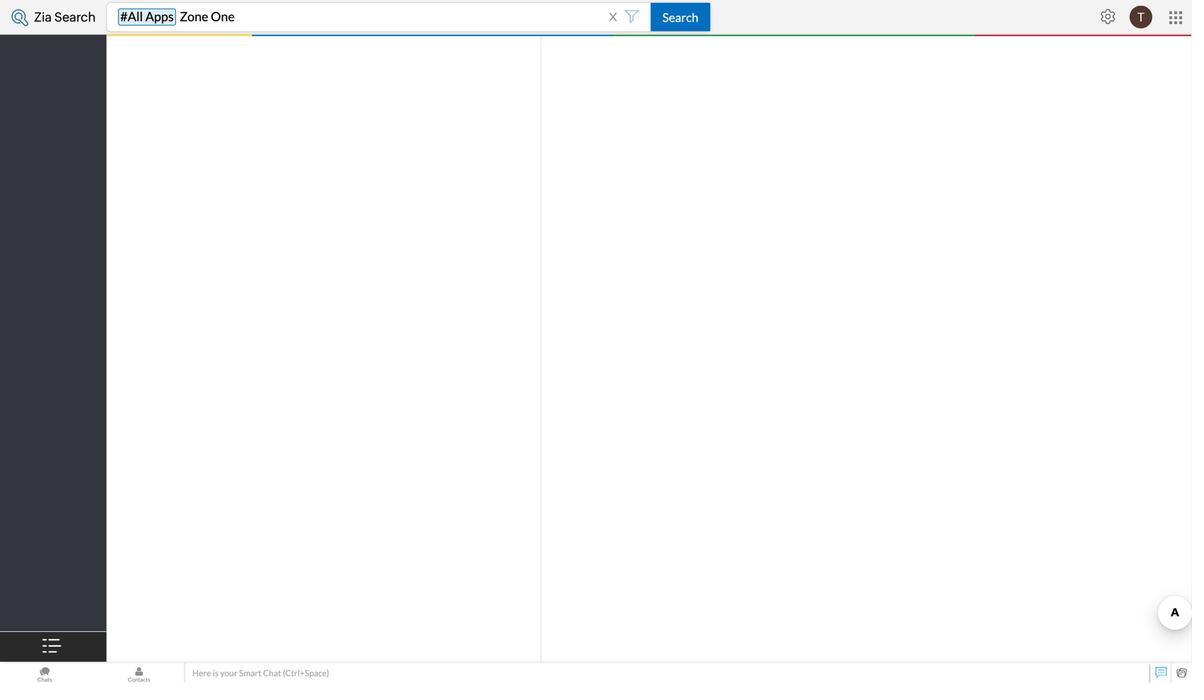 Task type: describe. For each thing, give the bounding box(es) containing it.
chats image
[[0, 664, 89, 684]]

zia
[[34, 10, 52, 24]]

here is your smart chat (ctrl+space)
[[192, 668, 329, 679]]

your thoughts on the new ui image
[[1150, 665, 1171, 684]]

contacts image
[[94, 664, 184, 684]]

chat
[[263, 668, 281, 679]]

apps
[[145, 9, 174, 24]]

(ctrl+space)
[[283, 668, 329, 679]]

here
[[192, 668, 211, 679]]



Task type: locate. For each thing, give the bounding box(es) containing it.
#all
[[120, 9, 143, 24]]

search
[[54, 10, 96, 24]]

your
[[220, 668, 238, 679]]

smart
[[239, 668, 262, 679]]

is
[[213, 668, 219, 679]]

#all apps zone one
[[120, 9, 237, 24]]

one
[[211, 9, 235, 24]]

zia search link
[[34, 10, 96, 24]]

None button
[[651, 3, 711, 31]]

zone
[[180, 9, 208, 24]]

zia search
[[34, 10, 96, 24]]



Task type: vqa. For each thing, say whether or not it's contained in the screenshot.
Here
yes



